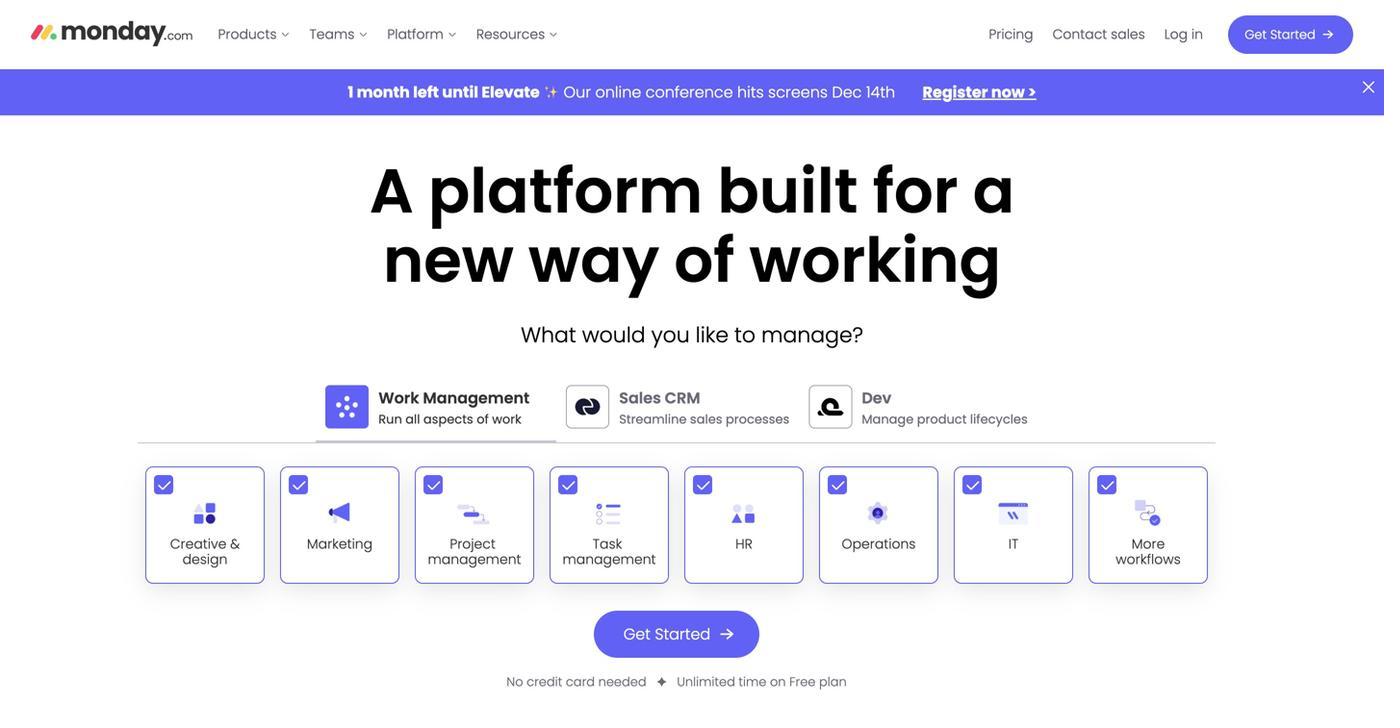 Task type: describe. For each thing, give the bounding box(es) containing it.
a
[[370, 148, 414, 235]]

teams
[[309, 25, 355, 44]]

what would you like to manage?
[[521, 321, 864, 350]]

sales crm streamline sales processes
[[619, 388, 790, 428]]

0 vertical spatial of
[[674, 218, 735, 304]]

time
[[739, 674, 767, 691]]

dec
[[832, 81, 862, 103]]

More workflows checkbox
[[1089, 467, 1208, 584]]

free
[[790, 674, 816, 691]]

task management
[[563, 535, 656, 569]]

to
[[735, 321, 756, 350]]

dev dark image
[[809, 385, 852, 429]]

all
[[406, 411, 420, 428]]

0 vertical spatial get started button
[[1228, 15, 1354, 54]]

no
[[507, 674, 523, 691]]

a
[[973, 148, 1015, 235]]

contact
[[1053, 25, 1107, 44]]

management
[[423, 388, 530, 409]]

for
[[873, 148, 958, 235]]

log in link
[[1155, 19, 1213, 50]]

aspects
[[423, 411, 473, 428]]

crm color image
[[566, 385, 610, 429]]

built
[[718, 148, 858, 235]]

work
[[379, 388, 419, 409]]

what
[[521, 321, 576, 350]]

&
[[230, 535, 240, 554]]

screens
[[768, 81, 828, 103]]

platform link
[[378, 19, 467, 50]]

hits
[[737, 81, 764, 103]]

Creative & design checkbox
[[145, 467, 265, 584]]

plan
[[819, 674, 847, 691]]

contact sales button
[[1043, 19, 1155, 50]]

✦
[[657, 674, 667, 691]]

wm color image
[[326, 385, 369, 429]]

teams link
[[300, 19, 378, 50]]

Operations checkbox
[[819, 467, 939, 584]]

ops image
[[859, 495, 898, 533]]

operations
[[842, 535, 916, 554]]

run
[[379, 411, 402, 428]]

creative & design
[[170, 535, 240, 569]]

lifecycles
[[970, 411, 1028, 428]]

platform
[[387, 25, 444, 44]]

creative design image
[[186, 495, 225, 533]]

streamline
[[619, 411, 687, 428]]

now
[[992, 81, 1025, 103]]

more image
[[1129, 495, 1168, 533]]

log
[[1165, 25, 1188, 44]]

left
[[413, 81, 439, 103]]

processes
[[726, 411, 790, 428]]

monday.com logo image
[[31, 13, 193, 53]]

project management image
[[455, 495, 494, 533]]

pricing link
[[979, 19, 1043, 50]]

more
[[1132, 535, 1165, 554]]

>
[[1028, 81, 1037, 103]]

get started inside main element
[[1245, 26, 1316, 43]]

main element
[[208, 0, 1354, 69]]

product
[[917, 411, 967, 428]]

1
[[348, 81, 354, 103]]

dev color image
[[809, 385, 852, 429]]

would
[[582, 321, 646, 350]]

work
[[492, 411, 522, 428]]

marketing
[[307, 535, 373, 554]]

online
[[595, 81, 641, 103]]



Task type: vqa. For each thing, say whether or not it's contained in the screenshot.
the attend at the left bottom of the page
no



Task type: locate. For each thing, give the bounding box(es) containing it.
0 horizontal spatial of
[[477, 411, 489, 428]]

group containing creative & design
[[138, 459, 1216, 592]]

1 vertical spatial started
[[655, 624, 711, 645]]

design
[[183, 551, 228, 569]]

it image
[[994, 495, 1033, 533]]

get up the needed at bottom left
[[624, 624, 651, 645]]

management for project
[[428, 551, 521, 569]]

1 vertical spatial get
[[624, 624, 651, 645]]

0 horizontal spatial list
[[208, 0, 568, 69]]

creative
[[170, 535, 227, 554]]

started right "in"
[[1271, 26, 1316, 43]]

it
[[1009, 535, 1019, 554]]

get started right "in"
[[1245, 26, 1316, 43]]

products link
[[208, 19, 300, 50]]

platform
[[428, 148, 703, 235]]

task
[[593, 535, 622, 554]]

0 horizontal spatial management
[[428, 551, 521, 569]]

in
[[1192, 25, 1203, 44]]

products
[[218, 25, 277, 44]]

2 list from the left
[[979, 0, 1213, 69]]

project
[[450, 535, 496, 554]]

0 vertical spatial started
[[1271, 26, 1316, 43]]

of up like
[[674, 218, 735, 304]]

1 vertical spatial of
[[477, 411, 489, 428]]

get started button right "in"
[[1228, 15, 1354, 54]]

list containing pricing
[[979, 0, 1213, 69]]

register
[[923, 81, 988, 103]]

get started button
[[1228, 15, 1354, 54], [594, 611, 760, 658]]

get started button up no credit card needed   ✦    unlimited time on free plan
[[594, 611, 760, 658]]

management
[[428, 551, 521, 569], [563, 551, 656, 569]]

0 vertical spatial get started
[[1245, 26, 1316, 43]]

a platform built for a
[[370, 148, 1015, 235]]

get inside main element
[[1245, 26, 1267, 43]]

new
[[383, 218, 514, 304]]

get right "in"
[[1245, 26, 1267, 43]]

of down management
[[477, 411, 489, 428]]

more workflows
[[1116, 535, 1181, 569]]

hr
[[736, 535, 753, 554]]

sales
[[1111, 25, 1145, 44], [690, 411, 723, 428]]

0 horizontal spatial get started button
[[594, 611, 760, 658]]

started up no credit card needed   ✦    unlimited time on free plan
[[655, 624, 711, 645]]

log in
[[1165, 25, 1203, 44]]

Project management checkbox
[[415, 467, 534, 584]]

1 list from the left
[[208, 0, 568, 69]]

0 vertical spatial sales
[[1111, 25, 1145, 44]]

sales down crm
[[690, 411, 723, 428]]

workflows
[[1116, 551, 1181, 569]]

management inside option
[[428, 551, 521, 569]]

conference
[[646, 81, 733, 103]]

management down 'project management' icon
[[428, 551, 521, 569]]

1 vertical spatial get started button
[[594, 611, 760, 658]]

like
[[696, 321, 729, 350]]

resources
[[476, 25, 545, 44]]

of
[[674, 218, 735, 304], [477, 411, 489, 428]]

1 month left until elevate ✨ our online conference hits screens dec 14th
[[348, 81, 900, 103]]

contact sales
[[1053, 25, 1145, 44]]

needed
[[598, 674, 647, 691]]

sales inside button
[[1111, 25, 1145, 44]]

way
[[529, 218, 660, 304]]

IT checkbox
[[954, 467, 1073, 584]]

management for task
[[563, 551, 656, 569]]

list
[[208, 0, 568, 69], [979, 0, 1213, 69]]

1 management from the left
[[428, 551, 521, 569]]

HR checkbox
[[685, 467, 804, 584]]

2 management from the left
[[563, 551, 656, 569]]

on
[[770, 674, 786, 691]]

management down task image
[[563, 551, 656, 569]]

Marketing checkbox
[[280, 467, 400, 584]]

elevate
[[482, 81, 540, 103]]

1 vertical spatial sales
[[690, 411, 723, 428]]

unlimited
[[677, 674, 735, 691]]

list containing products
[[208, 0, 568, 69]]

1 horizontal spatial started
[[1271, 26, 1316, 43]]

0 horizontal spatial get
[[624, 624, 651, 645]]

1 horizontal spatial get started
[[1245, 26, 1316, 43]]

1 horizontal spatial get
[[1245, 26, 1267, 43]]

0 horizontal spatial get started
[[624, 624, 711, 645]]

register now >
[[923, 81, 1037, 103]]

group
[[138, 459, 1216, 592]]

crm
[[665, 388, 700, 409]]

our
[[564, 81, 591, 103]]

management inside checkbox
[[563, 551, 656, 569]]

manage?
[[762, 321, 864, 350]]

register now > link
[[923, 81, 1037, 103]]

task image
[[590, 495, 629, 533]]

✨
[[544, 81, 560, 103]]

card
[[566, 674, 595, 691]]

1 horizontal spatial of
[[674, 218, 735, 304]]

get started
[[1245, 26, 1316, 43], [624, 624, 711, 645]]

you
[[651, 321, 690, 350]]

of inside work management run all aspects of work
[[477, 411, 489, 428]]

resources link
[[467, 19, 568, 50]]

14th
[[866, 81, 895, 103]]

1 horizontal spatial get started button
[[1228, 15, 1354, 54]]

sales right contact
[[1111, 25, 1145, 44]]

Task management checkbox
[[550, 467, 669, 584]]

sales
[[619, 388, 661, 409]]

crm dark image
[[566, 385, 610, 429]]

started inside main element
[[1271, 26, 1316, 43]]

project management
[[428, 535, 521, 569]]

1 vertical spatial get started
[[624, 624, 711, 645]]

new way of working
[[383, 218, 1001, 304]]

credit
[[527, 674, 562, 691]]

dev manage product lifecycles
[[862, 388, 1028, 428]]

working
[[749, 218, 1001, 304]]

manage
[[862, 411, 914, 428]]

1 horizontal spatial list
[[979, 0, 1213, 69]]

0 horizontal spatial started
[[655, 624, 711, 645]]

sales inside sales crm streamline sales processes
[[690, 411, 723, 428]]

get started up '✦'
[[624, 624, 711, 645]]

pricing
[[989, 25, 1034, 44]]

0 horizontal spatial sales
[[690, 411, 723, 428]]

1 horizontal spatial sales
[[1111, 25, 1145, 44]]

marketing image
[[320, 495, 359, 533]]

dev
[[862, 388, 892, 409]]

month
[[357, 81, 410, 103]]

1 horizontal spatial management
[[563, 551, 656, 569]]

started
[[1271, 26, 1316, 43], [655, 624, 711, 645]]

get
[[1245, 26, 1267, 43], [624, 624, 651, 645]]

hr image
[[725, 495, 763, 533]]

work management run all aspects of work
[[379, 388, 530, 428]]

until
[[442, 81, 478, 103]]

no credit card needed   ✦    unlimited time on free plan
[[507, 674, 847, 691]]

wm dark image
[[326, 385, 369, 429]]

0 vertical spatial get
[[1245, 26, 1267, 43]]



